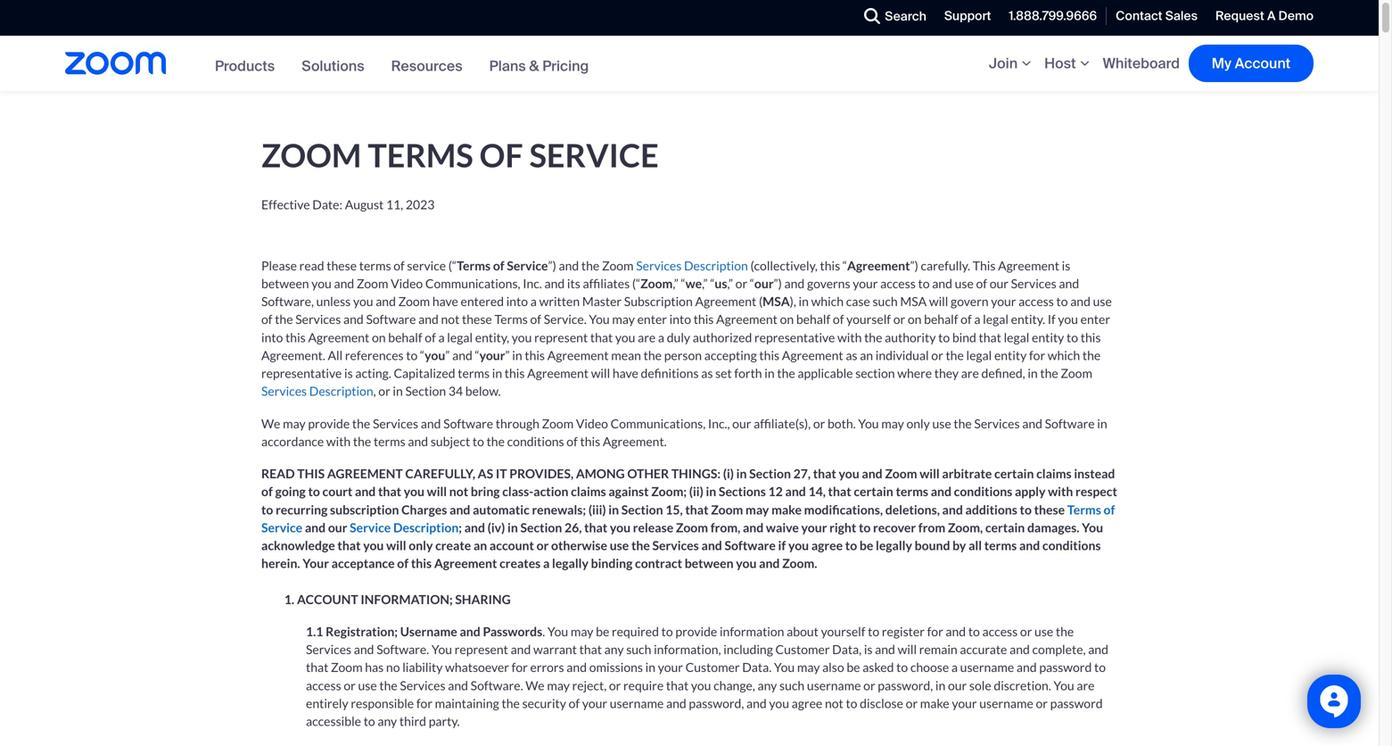 Task type: vqa. For each thing, say whether or not it's contained in the screenshot.
the behalf
yes



Task type: describe. For each thing, give the bounding box(es) containing it.
1 enter from the left
[[638, 312, 667, 327]]

request a demo
[[1216, 7, 1314, 24]]

1 vertical spatial claims
[[571, 484, 606, 499]]

you inside we may provide the services and software through zoom video communications, inc., our affiliate(s), or both. you may only use the services and software in accordance with the terms and subject to the conditions of this agreement.
[[859, 416, 879, 431]]

authority
[[885, 330, 936, 345]]

accurate
[[961, 642, 1008, 657]]

a down govern
[[975, 312, 981, 327]]

are inside " in this agreement mean the person accepting this agreement as an individual or the legal entity for which the representative is acting. capitalized terms in this agreement will have definitions as set forth in the applicable section where they are defined, in the zoom services description , or in section 34 below.
[[962, 365, 980, 381]]

will left the arbitrate
[[920, 466, 940, 481]]

which inside ), in which case such msa will govern your access to and use of the services and software and not these terms of service. you may enter into this agreement on behalf of yourself or on behalf of a legal entity. if you enter into this agreement on behalf of a legal entity, you represent that you are a duly authorized representative with the authority to bind that legal entity to this agreement. all references to "
[[812, 294, 844, 309]]

zoom up from,
[[711, 502, 744, 517]]

") for communications,
[[911, 258, 919, 273]]

agreement inside ; and (iv) in section 26, that you release zoom from, and waive your right to recover from zoom, certain damages. you acknowledge that you will only create an account or otherwise use the services and software if you agree to be legally bound by all terms and conditions herein. your acceptance of this agreement creates a legally binding contract between you and zoom.
[[434, 556, 497, 571]]

0 horizontal spatial ")
[[548, 258, 557, 273]]

0 horizontal spatial legally
[[552, 556, 589, 571]]

solutions
[[302, 57, 365, 75]]

you right if
[[1059, 312, 1079, 327]]

acting.
[[356, 365, 392, 381]]

passwords
[[483, 624, 543, 639]]

accepting
[[705, 348, 757, 363]]

that up acceptance
[[338, 538, 361, 553]]

our inside '") and governs your access to and use of our services and software, unless you and zoom have entered into a written master subscription agreement ('
[[990, 276, 1009, 291]]

my account link
[[1190, 45, 1314, 82]]

of left "service"
[[394, 258, 405, 273]]

0 horizontal spatial behalf
[[388, 330, 423, 345]]

that up mean
[[591, 330, 613, 345]]

legal up you " and " your on the top of the page
[[447, 330, 473, 345]]

26,
[[565, 520, 582, 535]]

contact
[[1117, 7, 1163, 24]]

provide inside we may provide the services and software through zoom video communications, inc., our affiliate(s), or both. you may only use the services and software in accordance with the terms and subject to the conditions of this agreement.
[[308, 416, 350, 431]]

1 vertical spatial services description link
[[261, 383, 374, 399]]

your down information, on the bottom of page
[[658, 660, 683, 675]]

you left release
[[610, 520, 631, 535]]

support
[[945, 7, 992, 24]]

or up discretion.
[[1021, 624, 1033, 639]]

entity inside ), in which case such msa will govern your access to and use of the services and software and not these terms of service. you may enter into this agreement on behalf of yourself or on behalf of a legal entity. if you enter into this agreement on behalf of a legal entity, you represent that you are a duly authorized representative with the authority to bind that legal entity to this agreement. all references to "
[[1032, 330, 1065, 345]]

services inside ), in which case such msa will govern your access to and use of the services and software and not these terms of service. you may enter into this agreement on behalf of yourself or on behalf of a legal entity. if you enter into this agreement on behalf of a legal entity, you represent that you are a duly authorized representative with the authority to bind that legal entity to this agreement. all references to "
[[296, 312, 341, 327]]

of up entered
[[493, 258, 505, 273]]

section inside ; and (iv) in section 26, that you release zoom from, and waive your right to recover from zoom, certain damages. you acknowledge that you will only create an account or otherwise use the services and software if you agree to be legally bound by all terms and conditions herein. your acceptance of this agreement creates a legally binding contract between you and zoom.
[[521, 520, 562, 535]]

join button
[[990, 54, 1036, 73]]

modifications,
[[805, 502, 883, 517]]

our up (
[[755, 276, 774, 291]]

1 horizontal spatial legally
[[876, 538, 913, 553]]

references
[[345, 348, 404, 363]]

0 horizontal spatial as
[[702, 365, 713, 381]]

your inside ; and (iv) in section 26, that you release zoom from, and waive your right to recover from zoom, certain damages. you acknowledge that you will only create an account or otherwise use the services and software if you agree to be legally bound by all terms and conditions herein. your acceptance of this agreement creates a legally binding contract between you and zoom.
[[802, 520, 828, 535]]

&
[[530, 57, 539, 75]]

access up accurate in the bottom right of the page
[[983, 624, 1018, 639]]

with inside we may provide the services and software through zoom video communications, inc., our affiliate(s), or both. you may only use the services and software in accordance with the terms and subject to the conditions of this agreement.
[[327, 434, 351, 449]]

services down ','
[[373, 416, 419, 431]]

1 vertical spatial any
[[758, 678, 778, 693]]

access up entirely
[[306, 678, 341, 693]]

0 horizontal spatial on
[[372, 330, 386, 345]]

entity inside " in this agreement mean the person accepting this agreement as an individual or the legal entity for which the representative is acting. capitalized terms in this agreement will have definitions as set forth in the applicable section where they are defined, in the zoom services description , or in section 34 below.
[[995, 348, 1027, 363]]

or right disclose
[[906, 696, 918, 711]]

our inside we may provide the services and software through zoom video communications, inc., our affiliate(s), or both. you may only use the services and software in accordance with the terms and subject to the conditions of this agreement.
[[733, 416, 752, 431]]

read
[[300, 258, 324, 273]]

you down data.
[[770, 696, 790, 711]]

0 horizontal spatial terms
[[457, 258, 491, 273]]

agreement inside '") and governs your access to and use of our services and software, unless you and zoom have entered into a written master subscription agreement ('
[[696, 294, 757, 309]]

1.1
[[306, 624, 323, 639]]

username down also in the right bottom of the page
[[808, 678, 862, 693]]

entirely
[[306, 696, 349, 711]]

zoom up affiliates
[[602, 258, 634, 273]]

require
[[624, 678, 664, 693]]

") and governs your access to and use of our services and software, unless you and zoom have entered into a written master subscription agreement (
[[261, 276, 1080, 309]]

or right us
[[736, 276, 748, 291]]

you down username
[[432, 642, 453, 657]]

1 horizontal spatial software.
[[471, 678, 523, 693]]

1 vertical spatial into
[[670, 312, 692, 327]]

account
[[490, 538, 534, 553]]

a inside '") and governs your access to and use of our services and software, unless you and zoom have entered into a written master subscription agreement ('
[[531, 294, 537, 309]]

certain inside ; and (iv) in section 26, that you release zoom from, and waive your right to recover from zoom, certain damages. you acknowledge that you will only create an account or otherwise use the services and software if you agree to be legally bound by all terms and conditions herein. your acceptance of this agreement creates a legally binding contract between you and zoom.
[[986, 520, 1026, 535]]

may inside read this agreement carefully, as it provides, among other things: (i) in section 27, that you and zoom will arbitrate certain claims instead of going to court and that you will not bring class-action claims against zoom; (ii) in sections 12 and 14, that certain terms and conditions apply with respect to recurring subscription charges and automatic renewals; (iii) in section 15, that zoom may make modifications, deletions, and additions to these
[[746, 502, 770, 517]]

a left duly
[[659, 330, 665, 345]]

0 horizontal spatial password,
[[689, 696, 745, 711]]

may down errors
[[547, 678, 570, 693]]

1 horizontal spatial on
[[780, 312, 794, 327]]

zoom inside ; and (iv) in section 26, that you release zoom from, and waive your right to recover from zoom, certain damages. you acknowledge that you will only create an account or otherwise use the services and software if you agree to be legally bound by all terms and conditions herein. your acceptance of this agreement creates a legally binding contract between you and zoom.
[[676, 520, 709, 535]]

governs
[[808, 276, 851, 291]]

section
[[856, 365, 896, 381]]

your inside '") and governs your access to and use of our services and software, unless you and zoom have entered into a written master subscription agreement ('
[[853, 276, 878, 291]]

will inside ; and (iv) in section 26, that you release zoom from, and waive your right to recover from zoom, certain damages. you acknowledge that you will only create an account or otherwise use the services and software if you agree to be legally bound by all terms and conditions herein. your acceptance of this agreement creates a legally binding contract between you and zoom.
[[386, 538, 407, 553]]

create
[[436, 538, 471, 553]]

your down 'entity,'
[[480, 348, 506, 363]]

please
[[261, 258, 297, 273]]

may right both.
[[882, 416, 905, 431]]

in right ','
[[393, 383, 403, 399]]

section up release
[[622, 502, 664, 517]]

0 horizontal spatial software.
[[377, 642, 429, 657]]

these inside read this agreement carefully, as it provides, among other things: (i) in section 27, that you and zoom will arbitrate certain claims instead of going to court and that you will not bring class-action claims against zoom; (ii) in sections 12 and 14, that certain terms and conditions apply with respect to recurring subscription charges and automatic renewals; (iii) in section 15, that zoom may make modifications, deletions, and additions to these
[[1035, 502, 1066, 517]]

of down "governs"
[[833, 312, 845, 327]]

software up the "instead"
[[1046, 416, 1095, 431]]

may up warrant
[[571, 624, 594, 639]]

represent inside . you may be required to provide information about yourself to register for and to access or use the services and software. you represent and warrant that any such information, including customer data, is and will remain accurate and complete, and that zoom has no liability whatsoever for errors and omissions in your customer data. you may also be asked to choose a username and password to access or use the services and software. we may reject, or require that you change, any such username or password, in our sole discretion. you are entirely responsible for maintaining the security of your username and password, and you agree not to disclose or make your username or password accessible to any third party.
[[455, 642, 509, 657]]

you up the modifications,
[[839, 466, 860, 481]]

they
[[935, 365, 959, 381]]

in inside ), in which case such msa will govern your access to and use of the services and software and not these terms of service. you may enter into this agreement on behalf of yourself or on behalf of a legal entity. if you enter into this agreement on behalf of a legal entity, you represent that you are a duly authorized representative with the authority to bind that legal entity to this agreement. all references to "
[[799, 294, 809, 309]]

effective date: august 11, 2023
[[261, 197, 435, 212]]

search
[[885, 8, 927, 24]]

in up the below.
[[492, 365, 503, 381]]

all
[[969, 538, 983, 553]]

") carefully. this agreement is between you and zoom video communications, inc. and its affiliates ("
[[261, 258, 1071, 291]]

person
[[665, 348, 702, 363]]

the inside ; and (iv) in section 26, that you release zoom from, and waive your right to recover from zoom, certain damages. you acknowledge that you will only create an account or otherwise use the services and software if you agree to be legally bound by all terms and conditions herein. your acceptance of this agreement creates a legally binding contract between you and zoom.
[[632, 538, 650, 553]]

contract
[[635, 556, 683, 571]]

accessible
[[306, 714, 361, 729]]

make inside . you may be required to provide information about yourself to register for and to access or use the services and software. you represent and warrant that any such information, including customer data, is and will remain accurate and complete, and that zoom has no liability whatsoever for errors and omissions in your customer data. you may also be asked to choose a username and password to access or use the services and software. we may reject, or require that you change, any such username or password, in our sole discretion. you are entirely responsible for maintaining the security of your username and password, and you agree not to disclose or make your username or password accessible to any third party.
[[921, 696, 950, 711]]

1 vertical spatial customer
[[686, 660, 740, 675]]

support link
[[936, 0, 1001, 35]]

agreement. inside ), in which case such msa will govern your access to and use of the services and software and not these terms of service. you may enter into this agreement on behalf of yourself or on behalf of a legal entity. if you enter into this agreement on behalf of a legal entity, you represent that you are a duly authorized representative with the authority to bind that legal entity to this agreement. all references to "
[[261, 348, 326, 363]]

or down omissions
[[609, 678, 621, 693]]

otherwise
[[551, 538, 608, 553]]

2 vertical spatial be
[[847, 660, 861, 675]]

is inside " in this agreement mean the person accepting this agreement as an individual or the legal entity for which the representative is acting. capitalized terms in this agreement will have definitions as set forth in the applicable section where they are defined, in the zoom services description , or in section 34 below.
[[344, 365, 353, 381]]

(i)
[[724, 466, 734, 481]]

1 horizontal spatial claims
[[1037, 466, 1072, 481]]

a
[[1268, 7, 1276, 24]]

party.
[[429, 714, 460, 729]]

use inside ), in which case such msa will govern your access to and use of the services and software and not these terms of service. you may enter into this agreement on behalf of yourself or on behalf of a legal entity. if you enter into this agreement on behalf of a legal entity, you represent that you are a duly authorized representative with the authority to bind that legal entity to this agreement. all references to "
[[1094, 294, 1113, 309]]

make inside read this agreement carefully, as it provides, among other things: (i) in section 27, that you and zoom will arbitrate certain claims instead of going to court and that you will not bring class-action claims against zoom; (ii) in sections 12 and 14, that certain terms and conditions apply with respect to recurring subscription charges and automatic renewals; (iii) in section 15, that zoom may make modifications, deletions, and additions to these
[[772, 502, 802, 517]]

of up capitalized
[[425, 330, 436, 345]]

in right you " and " your on the top of the page
[[512, 348, 523, 363]]

in right (i)
[[737, 466, 747, 481]]

liability
[[403, 660, 443, 675]]

in right the defined,
[[1028, 365, 1038, 381]]

in inside ; and (iv) in section 26, that you release zoom from, and waive your right to recover from zoom, certain damages. you acknowledge that you will only create an account or otherwise use the services and software if you agree to be legally bound by all terms and conditions herein. your acceptance of this agreement creates a legally binding contract between you and zoom.
[[508, 520, 518, 535]]

written
[[540, 294, 580, 309]]

and our service description
[[305, 520, 459, 535]]

in right (iii)
[[609, 502, 619, 517]]

us
[[715, 276, 728, 291]]

information
[[720, 624, 785, 639]]

also
[[823, 660, 845, 675]]

legal down entity.
[[1004, 330, 1030, 345]]

27,
[[794, 466, 811, 481]]

an inside ; and (iv) in section 26, that you release zoom from, and waive your right to recover from zoom, certain damages. you acknowledge that you will only create an account or otherwise use the services and software if you agree to be legally bound by all terms and conditions herein. your acceptance of this agreement creates a legally binding contract between you and zoom.
[[474, 538, 487, 553]]

services down liability
[[400, 678, 446, 693]]

may left also in the right bottom of the page
[[798, 660, 820, 675]]

0 vertical spatial password
[[1040, 660, 1093, 675]]

renewals;
[[532, 502, 586, 517]]

1.888.799.9666 link
[[1001, 0, 1107, 35]]

2 horizontal spatial service
[[507, 258, 548, 273]]

no
[[386, 660, 400, 675]]

which inside " in this agreement mean the person accepting this agreement as an individual or the legal entity for which the representative is acting. capitalized terms in this agreement will have definitions as set forth in the applicable section where they are defined, in the zoom services description , or in section 34 below.
[[1048, 348, 1081, 363]]

this inside ; and (iv) in section 26, that you release zoom from, and waive your right to recover from zoom, certain damages. you acknowledge that you will only create an account or otherwise use the services and software if you agree to be legally bound by all terms and conditions herein. your acceptance of this agreement creates a legally binding contract between you and zoom.
[[411, 556, 432, 571]]

1 ," from the left
[[673, 276, 679, 291]]

terms left "service"
[[359, 258, 391, 273]]

other
[[628, 466, 669, 481]]

1 horizontal spatial password,
[[878, 678, 934, 693]]

1 vertical spatial certain
[[854, 484, 894, 499]]

this
[[297, 466, 325, 481]]

have inside " in this agreement mean the person accepting this agreement as an individual or the legal entity for which the representative is acting. capitalized terms in this agreement will have definitions as set forth in the applicable section where they are defined, in the zoom services description , or in section 34 below.
[[613, 365, 639, 381]]

video for through
[[576, 416, 609, 431]]

complete,
[[1033, 642, 1086, 657]]

services up '") and governs your access to and use of our services and software, unless you and zoom have entered into a written master subscription agreement ('
[[636, 258, 682, 273]]

by
[[953, 538, 967, 553]]

" right us
[[750, 276, 755, 291]]

you up mean
[[616, 330, 636, 345]]

section up "12" at the bottom of the page
[[750, 466, 791, 481]]

of inside ; and (iv) in section 26, that you release zoom from, and waive your right to recover from zoom, certain damages. you acknowledge that you will only create an account or otherwise use the services and software if you agree to be legally bound by all terms and conditions herein. your acceptance of this agreement creates a legally binding contract between you and zoom.
[[397, 556, 409, 571]]

agreement inside the ") carefully. this agreement is between you and zoom video communications, inc. and its affiliates ("
[[999, 258, 1060, 273]]

recurring
[[276, 502, 328, 517]]

description inside " in this agreement mean the person accepting this agreement as an individual or the legal entity for which the representative is acting. capitalized terms in this agreement will have definitions as set forth in the applicable section where they are defined, in the zoom services description , or in section 34 below.
[[309, 383, 374, 399]]

use inside '") and governs your access to and use of our services and software, unless you and zoom have entered into a written master subscription agreement ('
[[955, 276, 974, 291]]

(ii)
[[690, 484, 704, 499]]

access inside ), in which case such msa will govern your access to and use of the services and software and not these terms of service. you may enter into this agreement on behalf of yourself or on behalf of a legal entity. if you enter into this agreement on behalf of a legal entity, you represent that you are a duly authorized representative with the authority to bind that legal entity to this agreement. all references to "
[[1019, 294, 1055, 309]]

such inside ), in which case such msa will govern your access to and use of the services and software and not these terms of service. you may enter into this agreement on behalf of yourself or on behalf of a legal entity. if you enter into this agreement on behalf of a legal entity, you represent that you are a duly authorized representative with the authority to bind that legal entity to this agreement. all references to "
[[873, 294, 898, 309]]

that right require
[[666, 678, 689, 693]]

sales
[[1166, 7, 1198, 24]]

or inside we may provide the services and software through zoom video communications, inc., our affiliate(s), or both. you may only use the services and software in accordance with the terms and subject to the conditions of this agreement.
[[814, 416, 826, 431]]

0 vertical spatial ("
[[449, 258, 457, 273]]

legal down govern
[[984, 312, 1009, 327]]

1 " from the left
[[446, 348, 450, 363]]

resources button
[[391, 57, 463, 75]]

responsible
[[351, 696, 414, 711]]

1 vertical spatial password
[[1051, 696, 1103, 711]]

software inside ), in which case such msa will govern your access to and use of the services and software and not these terms of service. you may enter into this agreement on behalf of yourself or on behalf of a legal entity. if you enter into this agreement on behalf of a legal entity, you represent that you are a duly authorized representative with the authority to bind that legal entity to this agreement. all references to "
[[366, 312, 416, 327]]

for left errors
[[512, 660, 528, 675]]

of inside we may provide the services and software through zoom video communications, inc., our affiliate(s), or both. you may only use the services and software in accordance with the terms and subject to the conditions of this agreement.
[[567, 434, 578, 449]]

forth
[[735, 365, 763, 381]]

your down sole on the right of the page
[[952, 696, 978, 711]]

data,
[[833, 642, 862, 657]]

you up capitalized
[[425, 348, 446, 363]]

in down choose
[[936, 678, 946, 693]]

" right we
[[711, 276, 715, 291]]

these inside ), in which case such msa will govern your access to and use of the services and software and not these terms of service. you may enter into this agreement on behalf of yourself or on behalf of a legal entity. if you enter into this agreement on behalf of a legal entity, you represent that you are a duly authorized representative with the authority to bind that legal entity to this agreement. all references to "
[[462, 312, 492, 327]]

that right bind
[[979, 330, 1002, 345]]

represent inside ), in which case such msa will govern your access to and use of the services and software and not these terms of service. you may enter into this agreement on behalf of yourself or on behalf of a legal entity. if you enter into this agreement on behalf of a legal entity, you represent that you are a duly authorized representative with the authority to bind that legal entity to this agreement. all references to "
[[535, 330, 588, 345]]

a up you " and " your on the top of the page
[[439, 330, 445, 345]]

conditions for software
[[1043, 538, 1102, 553]]

" up "governs"
[[843, 258, 848, 273]]

0 horizontal spatial into
[[261, 330, 283, 345]]

in right (ii)
[[706, 484, 717, 499]]

" in this agreement mean the person accepting this agreement as an individual or the legal entity for which the representative is acting. capitalized terms in this agreement will have definitions as set forth in the applicable section where they are defined, in the zoom services description , or in section 34 below.
[[261, 348, 1101, 399]]

1 msa from the left
[[763, 294, 790, 309]]

or inside ; and (iv) in section 26, that you release zoom from, and waive your right to recover from zoom, certain damages. you acknowledge that you will only create an account or otherwise use the services and software if you agree to be legally bound by all terms and conditions herein. your acceptance of this agreement creates a legally binding contract between you and zoom.
[[537, 538, 549, 553]]

that up omissions
[[580, 642, 602, 657]]

between inside ; and (iv) in section 26, that you release zoom from, and waive your right to recover from zoom, certain damages. you acknowledge that you will only create an account or otherwise use the services and software if you agree to be legally bound by all terms and conditions herein. your acceptance of this agreement creates a legally binding contract between you and zoom.
[[685, 556, 734, 571]]

against
[[609, 484, 649, 499]]

of inside '") and governs your access to and use of our services and software, unless you and zoom have entered into a written master subscription agreement ('
[[977, 276, 988, 291]]

14,
[[809, 484, 826, 499]]

2 enter from the left
[[1081, 312, 1111, 327]]

unless
[[316, 294, 351, 309]]

required
[[612, 624, 659, 639]]

inc.,
[[708, 416, 730, 431]]

conditions for against
[[955, 484, 1013, 499]]

of inside terms of service
[[1104, 502, 1116, 517]]

has
[[365, 660, 384, 675]]

terms inside ), in which case such msa will govern your access to and use of the services and software and not these terms of service. you may enter into this agreement on behalf of yourself or on behalf of a legal entity. if you enter into this agreement on behalf of a legal entity, you represent that you are a duly authorized representative with the authority to bind that legal entity to this agreement. all references to "
[[495, 312, 528, 327]]

),
[[790, 294, 797, 309]]

in right forth
[[765, 365, 775, 381]]

you right the 'if'
[[789, 538, 809, 553]]

bound
[[915, 538, 951, 553]]

0 vertical spatial customer
[[776, 642, 830, 657]]

that down agreement
[[378, 484, 402, 499]]

use inside ; and (iv) in section 26, that you release zoom from, and waive your right to recover from zoom, certain damages. you acknowledge that you will only create an account or otherwise use the services and software if you agree to be legally bound by all terms and conditions herein. your acceptance of this agreement creates a legally binding contract between you and zoom.
[[610, 538, 629, 553]]

software up subject
[[444, 416, 494, 431]]

communications, for inc.
[[426, 276, 521, 291]]

damages.
[[1028, 520, 1080, 535]]

an inside " in this agreement mean the person accepting this agreement as an individual or the legal entity for which the representative is acting. capitalized terms in this agreement will have definitions as set forth in the applicable section where they are defined, in the zoom services description , or in section 34 below.
[[860, 348, 874, 363]]

you right 'entity,'
[[512, 330, 532, 345]]

terms inside we may provide the services and software through zoom video communications, inc., our affiliate(s), or both. you may only use the services and software in accordance with the terms and subject to the conditions of this agreement.
[[374, 434, 406, 449]]

zoom up deletions,
[[886, 466, 918, 481]]

0 vertical spatial as
[[846, 348, 858, 363]]

(iii)
[[589, 502, 606, 517]]

of left the service.
[[531, 312, 542, 327]]

omissions
[[590, 660, 643, 675]]

0 vertical spatial services description link
[[636, 258, 749, 273]]

only inside ; and (iv) in section 26, that you release zoom from, and waive your right to recover from zoom, certain damages. you acknowledge that you will only create an account or otherwise use the services and software if you agree to be legally bound by all terms and conditions herein. your acceptance of this agreement creates a legally binding contract between you and zoom.
[[409, 538, 433, 553]]

that up the modifications,
[[829, 484, 852, 499]]

discretion.
[[994, 678, 1052, 693]]

action
[[534, 484, 569, 499]]

plans & pricing
[[490, 57, 589, 75]]

in up require
[[646, 660, 656, 675]]

you up charges
[[404, 484, 425, 499]]

access inside '") and governs your access to and use of our services and software, unless you and zoom have entered into a written master subscription agreement ('
[[881, 276, 916, 291]]

for up remain
[[928, 624, 944, 639]]

1 horizontal spatial behalf
[[797, 312, 831, 327]]

that down (ii)
[[686, 502, 709, 517]]

" down 'entity,'
[[475, 348, 480, 363]]

of down "software," on the left
[[261, 312, 273, 327]]

you right .
[[548, 624, 569, 639]]

as
[[478, 466, 494, 481]]

with inside read this agreement carefully, as it provides, among other things: (i) in section 27, that you and zoom will arbitrate certain claims instead of going to court and that you will not bring class-action claims against zoom; (ii) in sections 12 and 14, that certain terms and conditions apply with respect to recurring subscription charges and automatic renewals; (iii) in section 15, that zoom may make modifications, deletions, and additions to these
[[1049, 484, 1074, 499]]

will down carefully,
[[427, 484, 447, 499]]

arbitrate
[[943, 466, 993, 481]]

entered
[[461, 294, 504, 309]]

services down the defined,
[[975, 416, 1020, 431]]

entity,
[[475, 330, 510, 345]]

services inside '") and governs your access to and use of our services and software, unless you and zoom have entered into a written master subscription agreement ('
[[1012, 276, 1057, 291]]

you left change,
[[691, 678, 712, 693]]

or down discretion.
[[1036, 696, 1048, 711]]

username down accurate in the bottom right of the page
[[961, 660, 1015, 675]]

not inside ), in which case such msa will govern your access to and use of the services and software and not these terms of service. you may enter into this agreement on behalf of yourself or on behalf of a legal entity. if you enter into this agreement on behalf of a legal entity, you represent that you are a duly authorized representative with the authority to bind that legal entity to this agreement. all references to "
[[441, 312, 460, 327]]

remain
[[920, 642, 958, 657]]

information,
[[654, 642, 722, 657]]

of up bind
[[961, 312, 972, 327]]

terms inside terms of service
[[1068, 502, 1102, 517]]

username down discretion.
[[980, 696, 1034, 711]]

is inside the ") carefully. this agreement is between you and zoom video communications, inc. and its affiliates ("
[[1062, 258, 1071, 273]]

affiliates
[[583, 276, 630, 291]]

zoom inside '") and governs your access to and use of our services and software, unless you and zoom have entered into a written master subscription agreement ('
[[399, 294, 430, 309]]

11,
[[386, 197, 403, 212]]

for inside " in this agreement mean the person accepting this agreement as an individual or the legal entity for which the representative is acting. capitalized terms in this agreement will have definitions as set forth in the applicable section where they are defined, in the zoom services description , or in section 34 below.
[[1030, 348, 1046, 363]]

definitions
[[641, 365, 699, 381]]

2 ," from the left
[[702, 276, 708, 291]]

into inside '") and governs your access to and use of our services and software, unless you and zoom have entered into a written master subscription agreement ('
[[507, 294, 528, 309]]

may inside ), in which case such msa will govern your access to and use of the services and software and not these terms of service. you may enter into this agreement on behalf of yourself or on behalf of a legal entity. if you enter into this agreement on behalf of a legal entity, you represent that you are a duly authorized representative with the authority to bind that legal entity to this agreement. all references to "
[[612, 312, 635, 327]]

you inside the ") carefully. this agreement is between you and zoom video communications, inc. and its affiliates ("
[[312, 276, 332, 291]]



Task type: locate. For each thing, give the bounding box(es) containing it.
sections
[[719, 484, 766, 499]]

a right creates
[[543, 556, 550, 571]]

0 horizontal spatial conditions
[[507, 434, 565, 449]]

0 vertical spatial description
[[684, 258, 749, 273]]

terms right all
[[985, 538, 1018, 553]]

service
[[530, 136, 659, 174]]

1 horizontal spatial as
[[846, 348, 858, 363]]

or inside ), in which case such msa will govern your access to and use of the services and software and not these terms of service. you may enter into this agreement on behalf of yourself or on behalf of a legal entity. if you enter into this agreement on behalf of a legal entity, you represent that you are a duly authorized representative with the authority to bind that legal entity to this agreement. all references to "
[[894, 312, 906, 327]]

such
[[873, 294, 898, 309], [627, 642, 652, 657], [780, 678, 805, 693]]

1 vertical spatial not
[[450, 484, 469, 499]]

video inside the ") carefully. this agreement is between you and zoom video communications, inc. and its affiliates ("
[[391, 276, 423, 291]]

terms inside read this agreement carefully, as it provides, among other things: (i) in section 27, that you and zoom will arbitrate certain claims instead of going to court and that you will not bring class-action claims against zoom; (ii) in sections 12 and 14, that certain terms and conditions apply with respect to recurring subscription charges and automatic renewals; (iii) in section 15, that zoom may make modifications, deletions, and additions to these
[[896, 484, 929, 499]]

1 horizontal spatial services description link
[[636, 258, 749, 273]]

that up 14,
[[814, 466, 837, 481]]

the
[[582, 258, 600, 273], [275, 312, 293, 327], [865, 330, 883, 345], [644, 348, 662, 363], [946, 348, 964, 363], [1083, 348, 1101, 363], [778, 365, 796, 381], [1041, 365, 1059, 381], [352, 416, 371, 431], [954, 416, 972, 431], [353, 434, 371, 449], [487, 434, 505, 449], [632, 538, 650, 553], [1057, 624, 1075, 639], [380, 678, 398, 693], [502, 696, 520, 711]]

bind
[[953, 330, 977, 345]]

additions
[[966, 502, 1018, 517]]

zoom up the references
[[357, 276, 389, 291]]

agree inside . you may be required to provide information about yourself to register for and to access or use the services and software. you represent and warrant that any such information, including customer data, is and will remain accurate and complete, and that zoom has no liability whatsoever for errors and omissions in your customer data. you may also be asked to choose a username and password to access or use the services and software. we may reject, or require that you change, any such username or password, in our sole discretion. you are entirely responsible for maintaining the security of your username and password, and you agree not to disclose or make your username or password accessible to any third party.
[[792, 696, 823, 711]]

1 vertical spatial ("
[[633, 276, 641, 291]]

1 horizontal spatial such
[[780, 678, 805, 693]]

yourself inside . you may be required to provide information about yourself to register for and to access or use the services and software. you represent and warrant that any such information, including customer data, is and will remain accurate and complete, and that zoom has no liability whatsoever for errors and omissions in your customer data. you may also be asked to choose a username and password to access or use the services and software. we may reject, or require that you change, any such username or password, in our sole discretion. you are entirely responsible for maintaining the security of your username and password, and you agree not to disclose or make your username or password accessible to any third party.
[[821, 624, 866, 639]]

mean
[[611, 348, 642, 363]]

0 vertical spatial are
[[638, 330, 656, 345]]

automatic
[[473, 502, 530, 517]]

it
[[496, 466, 507, 481]]

legal inside " in this agreement mean the person accepting this agreement as an individual or the legal entity for which the representative is acting. capitalized terms in this agreement will have definitions as set forth in the applicable section where they are defined, in the zoom services description , or in section 34 below.
[[967, 348, 993, 363]]

1 vertical spatial such
[[627, 642, 652, 657]]

with down case
[[838, 330, 862, 345]]

class-
[[503, 484, 534, 499]]

for down entity.
[[1030, 348, 1046, 363]]

representative
[[755, 330, 836, 345], [261, 365, 342, 381]]

make down choose
[[921, 696, 950, 711]]

represent
[[535, 330, 588, 345], [455, 642, 509, 657]]

not
[[441, 312, 460, 327], [450, 484, 469, 499], [825, 696, 844, 711]]

of down this
[[977, 276, 988, 291]]

2 vertical spatial is
[[865, 642, 873, 657]]

herein.
[[261, 556, 300, 571]]

is
[[1062, 258, 1071, 273], [344, 365, 353, 381], [865, 642, 873, 657]]

access up authority
[[881, 276, 916, 291]]

2 horizontal spatial into
[[670, 312, 692, 327]]

going
[[275, 484, 306, 499]]

1 vertical spatial agree
[[792, 696, 823, 711]]

right
[[830, 520, 857, 535]]

that down (iii)
[[585, 520, 608, 535]]

among
[[576, 466, 625, 481]]

msa inside ), in which case such msa will govern your access to and use of the services and software and not these terms of service. you may enter into this agreement on behalf of yourself or on behalf of a legal entity. if you enter into this agreement on behalf of a legal entity, you represent that you are a duly authorized representative with the authority to bind that legal entity to this agreement. all references to "
[[901, 294, 927, 309]]

0 vertical spatial agreement.
[[261, 348, 326, 363]]

a inside ; and (iv) in section 26, that you release zoom from, and waive your right to recover from zoom, certain damages. you acknowledge that you will only create an account or otherwise use the services and software if you agree to be legally bound by all terms and conditions herein. your acceptance of this agreement creates a legally binding contract between you and zoom.
[[543, 556, 550, 571]]

charges
[[402, 502, 447, 517]]

use
[[955, 276, 974, 291], [1094, 294, 1113, 309], [933, 416, 952, 431], [610, 538, 629, 553], [1035, 624, 1054, 639], [358, 678, 377, 693]]

will inside . you may be required to provide information about yourself to register for and to access or use the services and software. you represent and warrant that any such information, including customer data, is and will remain accurate and complete, and that zoom has no liability whatsoever for errors and omissions in your customer data. you may also be asked to choose a username and password to access or use the services and software. we may reject, or require that you change, any such username or password, in our sole discretion. you are entirely responsible for maintaining the security of your username and password, and you agree not to disclose or make your username or password accessible to any third party.
[[898, 642, 917, 657]]

2 msa from the left
[[901, 294, 927, 309]]

0 horizontal spatial we
[[261, 416, 281, 431]]

with inside ), in which case such msa will govern your access to and use of the services and software and not these terms of service. you may enter into this agreement on behalf of yourself or on behalf of a legal entity. if you enter into this agreement on behalf of a legal entity, you represent that you are a duly authorized representative with the authority to bind that legal entity to this agreement. all references to "
[[838, 330, 862, 345]]

terms of service
[[261, 502, 1116, 535]]

terms inside ; and (iv) in section 26, that you release zoom from, and waive your right to recover from zoom, certain damages. you acknowledge that you will only create an account or otherwise use the services and software if you agree to be legally bound by all terms and conditions herein. your acceptance of this agreement creates a legally binding contract between you and zoom.
[[985, 538, 1018, 553]]

") left 'carefully.'
[[911, 258, 919, 273]]

12
[[769, 484, 783, 499]]

0 vertical spatial provide
[[308, 416, 350, 431]]

1 horizontal spatial conditions
[[955, 484, 1013, 499]]

" down 'entity,'
[[506, 348, 510, 363]]

services description link
[[636, 258, 749, 273], [261, 383, 374, 399]]

0 vertical spatial make
[[772, 502, 802, 517]]

; and (iv) in section 26, that you release zoom from, and waive your right to recover from zoom, certain damages. you acknowledge that you will only create an account or otherwise use the services and software if you agree to be legally bound by all terms and conditions herein. your acceptance of this agreement creates a legally binding contract between you and zoom.
[[261, 520, 1104, 571]]

between up "software," on the left
[[261, 276, 309, 291]]

service up inc.
[[507, 258, 548, 273]]

entity down if
[[1032, 330, 1065, 345]]

a
[[531, 294, 537, 309], [975, 312, 981, 327], [439, 330, 445, 345], [659, 330, 665, 345], [543, 556, 550, 571], [952, 660, 958, 675]]

your inside ), in which case such msa will govern your access to and use of the services and software and not these terms of service. you may enter into this agreement on behalf of yourself or on behalf of a legal entity. if you enter into this agreement on behalf of a legal entity, you represent that you are a duly authorized representative with the authority to bind that legal entity to this agreement. all references to "
[[992, 294, 1017, 309]]

2 vertical spatial not
[[825, 696, 844, 711]]

may up accordance
[[283, 416, 306, 431]]

service inside terms of service
[[261, 520, 303, 535]]

conditions inside ; and (iv) in section 26, that you release zoom from, and waive your right to recover from zoom, certain damages. you acknowledge that you will only create an account or otherwise use the services and software if you agree to be legally bound by all terms and conditions herein. your acceptance of this agreement creates a legally binding contract between you and zoom.
[[1043, 538, 1102, 553]]

1 horizontal spatial only
[[907, 416, 931, 431]]

communications, inside the ") carefully. this agreement is between you and zoom video communications, inc. and its affiliates ("
[[426, 276, 521, 291]]

solutions button
[[302, 57, 365, 75]]

provide inside . you may be required to provide information about yourself to register for and to access or use the services and software. you represent and warrant that any such information, including customer data, is and will remain accurate and complete, and that zoom has no liability whatsoever for errors and omissions in your customer data. you may also be asked to choose a username and password to access or use the services and software. we may reject, or require that you change, any such username or password, in our sole discretion. you are entirely responsible for maintaining the security of your username and password, and you agree not to disclose or make your username or password accessible to any third party.
[[676, 624, 718, 639]]

zoom,
[[948, 520, 984, 535]]

our down subscription
[[328, 520, 348, 535]]

zoom down "service"
[[399, 294, 430, 309]]

communications, for inc.,
[[611, 416, 706, 431]]

1 horizontal spatial customer
[[776, 642, 830, 657]]

1 horizontal spatial enter
[[1081, 312, 1111, 327]]

2 vertical spatial terms
[[1068, 502, 1102, 517]]

your up entity.
[[992, 294, 1017, 309]]

zoom logo image
[[65, 52, 166, 75]]

2 horizontal spatial on
[[908, 312, 922, 327]]

0 horizontal spatial "
[[446, 348, 450, 363]]

video inside we may provide the services and software through zoom video communications, inc., our affiliate(s), or both. you may only use the services and software in accordance with the terms and subject to the conditions of this agreement.
[[576, 416, 609, 431]]

video for and
[[391, 276, 423, 291]]

or up entirely
[[344, 678, 356, 693]]

not down also in the right bottom of the page
[[825, 696, 844, 711]]

1 vertical spatial conditions
[[955, 484, 1013, 499]]

of
[[480, 136, 524, 174]]

2 horizontal spatial behalf
[[925, 312, 959, 327]]

be left required
[[596, 624, 610, 639]]

zoom inside the ") carefully. this agreement is between you and zoom video communications, inc. and its affiliates ("
[[357, 276, 389, 291]]

1 vertical spatial terms
[[495, 312, 528, 327]]

with
[[838, 330, 862, 345], [327, 434, 351, 449], [1049, 484, 1074, 499]]

certain up apply
[[995, 466, 1035, 481]]

0 horizontal spatial enter
[[638, 312, 667, 327]]

only
[[907, 416, 931, 431], [409, 538, 433, 553]]

agree inside ; and (iv) in section 26, that you release zoom from, and waive your right to recover from zoom, certain damages. you acknowledge that you will only create an account or otherwise use the services and software if you agree to be legally bound by all terms and conditions herein. your acceptance of this agreement creates a legally binding contract between you and zoom.
[[812, 538, 843, 553]]

terms of service link
[[261, 502, 1116, 535]]

you down respect
[[1083, 520, 1104, 535]]

you inside '") and governs your access to and use of our services and software, unless you and zoom have entered into a written master subscription agreement ('
[[353, 294, 373, 309]]

2 horizontal spatial such
[[873, 294, 898, 309]]

0 horizontal spatial provide
[[308, 416, 350, 431]]

1 vertical spatial be
[[596, 624, 610, 639]]

1 vertical spatial are
[[962, 365, 980, 381]]

host button
[[1045, 54, 1095, 73]]

1 vertical spatial password,
[[689, 696, 745, 711]]

1 vertical spatial legally
[[552, 556, 589, 571]]

section
[[406, 383, 446, 399], [750, 466, 791, 481], [622, 502, 664, 517], [521, 520, 562, 535]]

2 vertical spatial into
[[261, 330, 283, 345]]

.
[[543, 624, 545, 639]]

you inside ), in which case such msa will govern your access to and use of the services and software and not these terms of service. you may enter into this agreement on behalf of yourself or on behalf of a legal entity. if you enter into this agreement on behalf of a legal entity, you represent that you are a duly authorized representative with the authority to bind that legal entity to this agreement. all references to "
[[589, 312, 610, 327]]

that down 1.1 at left bottom
[[306, 660, 329, 675]]

zoom inside . you may be required to provide information about yourself to register for and to access or use the services and software. you represent and warrant that any such information, including customer data, is and will remain accurate and complete, and that zoom has no liability whatsoever for errors and omissions in your customer data. you may also be asked to choose a username and password to access or use the services and software. we may reject, or require that you change, any such username or password, in our sole discretion. you are entirely responsible for maintaining the security of your username and password, and you agree not to disclose or make your username or password accessible to any third party.
[[331, 660, 363, 675]]

service for terms of service
[[261, 520, 303, 535]]

1 vertical spatial agreement.
[[603, 434, 667, 449]]

1 horizontal spatial we
[[526, 678, 545, 693]]

respect
[[1076, 484, 1118, 499]]

for
[[1030, 348, 1046, 363], [928, 624, 944, 639], [512, 660, 528, 675], [417, 696, 433, 711]]

1.1 registration; username and passwords
[[306, 624, 543, 639]]

services inside " in this agreement mean the person accepting this agreement as an individual or the legal entity for which the representative is acting. capitalized terms in this agreement will have definitions as set forth in the applicable section where they are defined, in the zoom services description , or in section 34 below.
[[261, 383, 307, 399]]

0 horizontal spatial msa
[[763, 294, 790, 309]]

conditions inside we may provide the services and software through zoom video communications, inc., our affiliate(s), or both. you may only use the services and software in accordance with the terms and subject to the conditions of this agreement.
[[507, 434, 565, 449]]

0 vertical spatial with
[[838, 330, 862, 345]]

1 horizontal spatial ")
[[774, 276, 782, 291]]

terms up entered
[[457, 258, 491, 273]]

you down from,
[[736, 556, 757, 571]]

representative down all
[[261, 365, 342, 381]]

this inside we may provide the services and software through zoom video communications, inc., our affiliate(s), or both. you may only use the services and software in accordance with the terms and subject to the conditions of this agreement.
[[580, 434, 601, 449]]

we inside . you may be required to provide information about yourself to register for and to access or use the services and software. you represent and warrant that any such information, including customer data, is and will remain accurate and complete, and that zoom has no liability whatsoever for errors and omissions in your customer data. you may also be asked to choose a username and password to access or use the services and software. we may reject, or require that you change, any such username or password, in our sole discretion. you are entirely responsible for maintaining the security of your username and password, and you agree not to disclose or make your username or password accessible to any third party.
[[526, 678, 545, 693]]

1 vertical spatial with
[[327, 434, 351, 449]]

zoom inside we may provide the services and software through zoom video communications, inc., our affiliate(s), or both. you may only use the services and software in accordance with the terms and subject to the conditions of this agreement.
[[542, 416, 574, 431]]

acceptance
[[332, 556, 395, 571]]

these right read at the top left
[[327, 258, 357, 273]]

through
[[496, 416, 540, 431]]

1 horizontal spatial with
[[838, 330, 862, 345]]

2 " from the left
[[506, 348, 510, 363]]

services down 1.1 at left bottom
[[306, 642, 352, 657]]

as up section
[[846, 348, 858, 363]]

,"
[[673, 276, 679, 291], [702, 276, 708, 291], [728, 276, 734, 291]]

you down and our service description
[[363, 538, 384, 553]]

our inside . you may be required to provide information about yourself to register for and to access or use the services and software. you represent and warrant that any such information, including customer data, is and will remain accurate and complete, and that zoom has no liability whatsoever for errors and omissions in your customer data. you may also be asked to choose a username and password to access or use the services and software. we may reject, or require that you change, any such username or password, in our sole discretion. you are entirely responsible for maintaining the security of your username and password, and you agree not to disclose or make your username or password accessible to any third party.
[[949, 678, 968, 693]]

from,
[[711, 520, 741, 535]]

accordance
[[261, 434, 324, 449]]

of inside read this agreement carefully, as it provides, among other things: (i) in section 27, that you and zoom will arbitrate certain claims instead of going to court and that you will not bring class-action claims against zoom; (ii) in sections 12 and 14, that certain terms and conditions apply with respect to recurring subscription charges and automatic renewals; (iii) in section 15, that zoom may make modifications, deletions, and additions to these
[[261, 484, 273, 499]]

"
[[446, 348, 450, 363], [506, 348, 510, 363]]

software inside ; and (iv) in section 26, that you release zoom from, and waive your right to recover from zoom, certain damages. you acknowledge that you will only create an account or otherwise use the services and software if you agree to be legally bound by all terms and conditions herein. your acceptance of this agreement creates a legally binding contract between you and zoom.
[[725, 538, 776, 553]]

an
[[860, 348, 874, 363], [474, 538, 487, 553]]

description down charges
[[394, 520, 459, 535]]

are inside . you may be required to provide information about yourself to register for and to access or use the services and software. you represent and warrant that any such information, including customer data, is and will remain accurate and complete, and that zoom has no liability whatsoever for errors and omissions in your customer data. you may also be asked to choose a username and password to access or use the services and software. we may reject, or require that you change, any such username or password, in our sole discretion. you are entirely responsible for maintaining the security of your username and password, and you agree not to disclose or make your username or password accessible to any third party.
[[1077, 678, 1095, 693]]

contact sales link
[[1108, 0, 1207, 35]]

" inside " in this agreement mean the person accepting this agreement as an individual or the legal entity for which the representative is acting. capitalized terms in this agreement will have definitions as set forth in the applicable section where they are defined, in the zoom services description , or in section 34 below.
[[506, 348, 510, 363]]

(
[[759, 294, 763, 309]]

choose
[[911, 660, 950, 675]]

be inside ; and (iv) in section 26, that you release zoom from, and waive your right to recover from zoom, certain damages. you acknowledge that you will only create an account or otherwise use the services and software if you agree to be legally bound by all terms and conditions herein. your acceptance of this agreement creates a legally binding contract between you and zoom.
[[860, 538, 874, 553]]

1 horizontal spatial ("
[[633, 276, 641, 291]]

2 horizontal spatial conditions
[[1043, 538, 1102, 553]]

between inside the ") carefully. this agreement is between you and zoom video communications, inc. and its affiliates ("
[[261, 276, 309, 291]]

0 horizontal spatial are
[[638, 330, 656, 345]]

my account
[[1213, 54, 1291, 73]]

including
[[724, 642, 774, 657]]

0 horizontal spatial make
[[772, 502, 802, 517]]

are inside ), in which case such msa will govern your access to and use of the services and software and not these terms of service. you may enter into this agreement on behalf of yourself or on behalf of a legal entity. if you enter into this agreement on behalf of a legal entity, you represent that you are a duly authorized representative with the authority to bind that legal entity to this agreement. all references to "
[[638, 330, 656, 345]]

apply
[[1016, 484, 1046, 499]]

your left right
[[802, 520, 828, 535]]

1 horizontal spatial any
[[605, 642, 624, 657]]

1 vertical spatial we
[[526, 678, 545, 693]]

1 vertical spatial representative
[[261, 365, 342, 381]]

terms inside " in this agreement mean the person accepting this agreement as an individual or the legal entity for which the representative is acting. capitalized terms in this agreement will have definitions as set forth in the applicable section where they are defined, in the zoom services description , or in section 34 below.
[[458, 365, 490, 381]]

a inside . you may be required to provide information about yourself to register for and to access or use the services and software. you represent and warrant that any such information, including customer data, is and will remain accurate and complete, and that zoom has no liability whatsoever for errors and omissions in your customer data. you may also be asked to choose a username and password to access or use the services and software. we may reject, or require that you change, any such username or password, in our sole discretion. you are entirely responsible for maintaining the security of your username and password, and you agree not to disclose or make your username or password accessible to any third party.
[[952, 660, 958, 675]]

1 vertical spatial software.
[[471, 678, 523, 693]]

or down asked
[[864, 678, 876, 693]]

zoom left has
[[331, 660, 363, 675]]

access up entity.
[[1019, 294, 1055, 309]]

our down this
[[990, 276, 1009, 291]]

change,
[[714, 678, 756, 693]]

are
[[638, 330, 656, 345], [962, 365, 980, 381], [1077, 678, 1095, 693]]

conditions
[[507, 434, 565, 449], [955, 484, 1013, 499], [1043, 538, 1102, 553]]

zoom
[[261, 136, 362, 174]]

registration;
[[326, 624, 398, 639]]

case
[[847, 294, 871, 309]]

services inside ; and (iv) in section 26, that you release zoom from, and waive your right to recover from zoom, certain damages. you acknowledge that you will only create an account or otherwise use the services and software if you agree to be legally bound by all terms and conditions herein. your acceptance of this agreement creates a legally binding contract between you and zoom.
[[653, 538, 699, 553]]

such down about
[[780, 678, 805, 693]]

you down "complete,"
[[1054, 678, 1075, 693]]

1 horizontal spatial make
[[921, 696, 950, 711]]

0 vertical spatial terms
[[457, 258, 491, 273]]

make
[[772, 502, 802, 517], [921, 696, 950, 711]]

0 vertical spatial is
[[1062, 258, 1071, 273]]

service
[[507, 258, 548, 273], [261, 520, 303, 535], [350, 520, 391, 535]]

") inside '") and governs your access to and use of our services and software, unless you and zoom have entered into a written master subscription agreement ('
[[774, 276, 782, 291]]

0 horizontal spatial only
[[409, 538, 433, 553]]

of up the among
[[567, 434, 578, 449]]

certain down additions
[[986, 520, 1026, 535]]

1 horizontal spatial which
[[1048, 348, 1081, 363]]

if
[[1048, 312, 1056, 327]]

only inside we may provide the services and software through zoom video communications, inc., our affiliate(s), or both. you may only use the services and software in accordance with the terms and subject to the conditions of this agreement.
[[907, 416, 931, 431]]

to inside we may provide the services and software through zoom video communications, inc., our affiliate(s), or both. you may only use the services and software in accordance with the terms and subject to the conditions of this agreement.
[[473, 434, 484, 449]]

," left we
[[673, 276, 679, 291]]

34
[[449, 383, 463, 399]]

representative inside ), in which case such msa will govern your access to and use of the services and software and not these terms of service. you may enter into this agreement on behalf of yourself or on behalf of a legal entity. if you enter into this agreement on behalf of a legal entity, you represent that you are a duly authorized representative with the authority to bind that legal entity to this agreement. all references to "
[[755, 330, 836, 345]]

0 vertical spatial which
[[812, 294, 844, 309]]

0 vertical spatial represent
[[535, 330, 588, 345]]

is inside . you may be required to provide information about yourself to register for and to access or use the services and software. you represent and warrant that any such information, including customer data, is and will remain accurate and complete, and that zoom has no liability whatsoever for errors and omissions in your customer data. you may also be asked to choose a username and password to access or use the services and software. we may reject, or require that you change, any such username or password, in our sole discretion. you are entirely responsible for maintaining the security of your username and password, and you agree not to disclose or make your username or password accessible to any third party.
[[865, 642, 873, 657]]

0 vertical spatial into
[[507, 294, 528, 309]]

legal
[[984, 312, 1009, 327], [447, 330, 473, 345], [1004, 330, 1030, 345], [967, 348, 993, 363]]

0 horizontal spatial with
[[327, 434, 351, 449]]

be
[[860, 538, 874, 553], [596, 624, 610, 639], [847, 660, 861, 675]]

zoom up subscription
[[641, 276, 673, 291]]

1 horizontal spatial into
[[507, 294, 528, 309]]

a down inc.
[[531, 294, 537, 309]]

0 vertical spatial certain
[[995, 466, 1035, 481]]

security
[[523, 696, 567, 711]]

entity
[[1032, 330, 1065, 345], [995, 348, 1027, 363]]

zoom inside " in this agreement mean the person accepting this agreement as an individual or the legal entity for which the representative is acting. capitalized terms in this agreement will have definitions as set forth in the applicable section where they are defined, in the zoom services description , or in section 34 below.
[[1061, 365, 1093, 381]]

or up creates
[[537, 538, 549, 553]]

of down respect
[[1104, 502, 1116, 517]]

we may provide the services and software through zoom video communications, inc., our affiliate(s), or both. you may only use the services and software in accordance with the terms and subject to the conditions of this agreement.
[[261, 416, 1108, 449]]

things:
[[672, 466, 721, 481]]

" inside ), in which case such msa will govern your access to and use of the services and software and not these terms of service. you may enter into this agreement on behalf of yourself or on behalf of a legal entity. if you enter into this agreement on behalf of a legal entity, you represent that you are a duly authorized representative with the authority to bind that legal entity to this agreement. all references to "
[[420, 348, 425, 363]]

have inside '") and governs your access to and use of our services and software, unless you and zoom have entered into a written master subscription agreement ('
[[433, 294, 459, 309]]

agree down also in the right bottom of the page
[[792, 696, 823, 711]]

communications, up entered
[[426, 276, 521, 291]]

(" right "service"
[[449, 258, 457, 273]]

0 horizontal spatial service
[[261, 520, 303, 535]]

both.
[[828, 416, 856, 431]]

1 horizontal spatial ,"
[[702, 276, 708, 291]]

agreement. inside we may provide the services and software through zoom video communications, inc., our affiliate(s), or both. you may only use the services and software in accordance with the terms and subject to the conditions of this agreement.
[[603, 434, 667, 449]]

1 vertical spatial description
[[309, 383, 374, 399]]

your down reject,
[[583, 696, 608, 711]]

0 horizontal spatial agreement.
[[261, 348, 326, 363]]

0 vertical spatial representative
[[755, 330, 836, 345]]

msa up authority
[[901, 294, 927, 309]]

will down service description link
[[386, 538, 407, 553]]

host
[[1045, 54, 1077, 73]]

to
[[919, 276, 930, 291], [1057, 294, 1069, 309], [939, 330, 950, 345], [1067, 330, 1079, 345], [406, 348, 418, 363], [473, 434, 484, 449], [308, 484, 320, 499], [261, 502, 273, 517], [1020, 502, 1032, 517], [859, 520, 871, 535], [846, 538, 858, 553], [662, 624, 673, 639], [868, 624, 880, 639], [969, 624, 981, 639], [897, 660, 909, 675], [1095, 660, 1107, 675], [846, 696, 858, 711], [364, 714, 375, 729]]

2 vertical spatial any
[[378, 714, 397, 729]]

0 horizontal spatial ("
[[449, 258, 457, 273]]

you down read at the top left
[[312, 276, 332, 291]]

software,
[[261, 294, 314, 309]]

0 vertical spatial communications,
[[426, 276, 521, 291]]

(" inside the ") carefully. this agreement is between you and zoom video communications, inc. and its affiliates ("
[[633, 276, 641, 291]]

may down master
[[612, 312, 635, 327]]

pricing
[[543, 57, 589, 75]]

service for and our service description
[[350, 520, 391, 535]]

2 horizontal spatial terms
[[1068, 502, 1102, 517]]

on
[[780, 312, 794, 327], [908, 312, 922, 327], [372, 330, 386, 345]]

use inside we may provide the services and software through zoom video communications, inc., our affiliate(s), or both. you may only use the services and software in accordance with the terms and subject to the conditions of this agreement.
[[933, 416, 952, 431]]

provides,
[[510, 466, 574, 481]]

1 vertical spatial entity
[[995, 348, 1027, 363]]

its
[[567, 276, 581, 291]]

read this agreement carefully, as it provides, among other things: (i) in section 27, that you and zoom will arbitrate certain claims instead of going to court and that you will not bring class-action claims against zoom; (ii) in sections 12 and 14, that certain terms and conditions apply with respect to recurring subscription charges and automatic renewals; (iii) in section 15, that zoom may make modifications, deletions, and additions to these
[[261, 466, 1118, 517]]

you inside ; and (iv) in section 26, that you release zoom from, and waive your right to recover from zoom, certain damages. you acknowledge that you will only create an account or otherwise use the services and software if you agree to be legally bound by all terms and conditions herein. your acceptance of this agreement creates a legally binding contract between you and zoom.
[[1083, 520, 1104, 535]]

") for services
[[774, 276, 782, 291]]

on up the references
[[372, 330, 386, 345]]

2 vertical spatial description
[[394, 520, 459, 535]]

to inside '") and governs your access to and use of our services and software, unless you and zoom have entered into a written master subscription agreement ('
[[919, 276, 930, 291]]

your
[[303, 556, 329, 571]]

binding
[[591, 556, 633, 571]]

yourself inside ), in which case such msa will govern your access to and use of the services and software and not these terms of service. you may enter into this agreement on behalf of yourself or on behalf of a legal entity. if you enter into this agreement on behalf of a legal entity, you represent that you are a duly authorized representative with the authority to bind that legal entity to this agreement. all references to "
[[847, 312, 892, 327]]

or right ','
[[379, 383, 391, 399]]

carefully,
[[405, 466, 476, 481]]

0 horizontal spatial video
[[391, 276, 423, 291]]

0 horizontal spatial representative
[[261, 365, 342, 381]]

not up you " and " your on the top of the page
[[441, 312, 460, 327]]

not inside . you may be required to provide information about yourself to register for and to access or use the services and software. you represent and warrant that any such information, including customer data, is and will remain accurate and complete, and that zoom has no liability whatsoever for errors and omissions in your customer data. you may also be asked to choose a username and password to access or use the services and software. we may reject, or require that you change, any such username or password, in our sole discretion. you are entirely responsible for maintaining the security of your username and password, and you agree not to disclose or make your username or password accessible to any third party.
[[825, 696, 844, 711]]

represent down the service.
[[535, 330, 588, 345]]

for up third
[[417, 696, 433, 711]]

search image
[[865, 8, 881, 24]]

1 horizontal spatial service
[[350, 520, 391, 535]]

2 vertical spatial conditions
[[1043, 538, 1102, 553]]

behalf up bind
[[925, 312, 959, 327]]

), in which case such msa will govern your access to and use of the services and software and not these terms of service. you may enter into this agreement on behalf of yourself or on behalf of a legal entity. if you enter into this agreement on behalf of a legal entity, you represent that you are a duly authorized representative with the authority to bind that legal entity to this agreement. all references to "
[[261, 294, 1113, 363]]

will inside " in this agreement mean the person accepting this agreement as an individual or the legal entity for which the representative is acting. capitalized terms in this agreement will have definitions as set forth in the applicable section where they are defined, in the zoom services description , or in section 34 below.
[[591, 365, 611, 381]]

my
[[1213, 54, 1232, 73]]

section inside " in this agreement mean the person accepting this agreement as an individual or the legal entity for which the representative is acting. capitalized terms in this agreement will have definitions as set forth in the applicable section where they are defined, in the zoom services description , or in section 34 below.
[[406, 383, 446, 399]]

" up subscription
[[681, 276, 686, 291]]

0 vertical spatial these
[[327, 258, 357, 273]]

your
[[853, 276, 878, 291], [992, 294, 1017, 309], [480, 348, 506, 363], [802, 520, 828, 535], [658, 660, 683, 675], [583, 696, 608, 711], [952, 696, 978, 711]]

will left 'definitions'
[[591, 365, 611, 381]]

representative inside " in this agreement mean the person accepting this agreement as an individual or the legal entity for which the representative is acting. capitalized terms in this agreement will have definitions as set forth in the applicable section where they are defined, in the zoom services description , or in section 34 below.
[[261, 365, 342, 381]]

yourself down case
[[847, 312, 892, 327]]

0 vertical spatial software.
[[377, 642, 429, 657]]

2 horizontal spatial are
[[1077, 678, 1095, 693]]

in inside we may provide the services and software through zoom video communications, inc., our affiliate(s), or both. you may only use the services and software in accordance with the terms and subject to the conditions of this agreement.
[[1098, 416, 1108, 431]]

search image
[[865, 8, 881, 24]]

you right data.
[[774, 660, 795, 675]]

with up agreement
[[327, 434, 351, 449]]

a down remain
[[952, 660, 958, 675]]

3 ," from the left
[[728, 276, 734, 291]]

duly
[[667, 330, 691, 345]]

representative down "),"
[[755, 330, 836, 345]]

0 vertical spatial conditions
[[507, 434, 565, 449]]

zoom
[[602, 258, 634, 273], [357, 276, 389, 291], [641, 276, 673, 291], [399, 294, 430, 309], [1061, 365, 1093, 381], [542, 416, 574, 431], [886, 466, 918, 481], [711, 502, 744, 517], [676, 520, 709, 535], [331, 660, 363, 675]]

1 vertical spatial make
[[921, 696, 950, 711]]

release
[[633, 520, 674, 535]]

plans
[[490, 57, 526, 75]]

0 vertical spatial such
[[873, 294, 898, 309]]

account
[[1236, 54, 1291, 73]]

software. down whatsoever
[[471, 678, 523, 693]]

username down require
[[610, 696, 664, 711]]

conditions inside read this agreement carefully, as it provides, among other things: (i) in section 27, that you and zoom will arbitrate certain claims instead of going to court and that you will not bring class-action claims against zoom; (ii) in sections 12 and 14, that certain terms and conditions apply with respect to recurring subscription charges and automatic renewals; (iii) in section 15, that zoom may make modifications, deletions, and additions to these
[[955, 484, 1013, 499]]

information;
[[361, 591, 453, 607]]

provide up information, on the bottom of page
[[676, 624, 718, 639]]

1 vertical spatial an
[[474, 538, 487, 553]]

claims up apply
[[1037, 466, 1072, 481]]

or up they
[[932, 348, 944, 363]]

or left both.
[[814, 416, 826, 431]]

demo
[[1279, 7, 1314, 24]]

agree down right
[[812, 538, 843, 553]]

legally down "recover"
[[876, 538, 913, 553]]

have left entered
[[433, 294, 459, 309]]

any up omissions
[[605, 642, 624, 657]]

password,
[[878, 678, 934, 693], [689, 696, 745, 711]]

2 vertical spatial with
[[1049, 484, 1074, 499]]

0 vertical spatial not
[[441, 312, 460, 327]]

customer down about
[[776, 642, 830, 657]]

communications,
[[426, 276, 521, 291], [611, 416, 706, 431]]

terms
[[457, 258, 491, 273], [495, 312, 528, 327], [1068, 502, 1102, 517]]

2 horizontal spatial these
[[1035, 502, 1066, 517]]

any down responsible
[[378, 714, 397, 729]]



